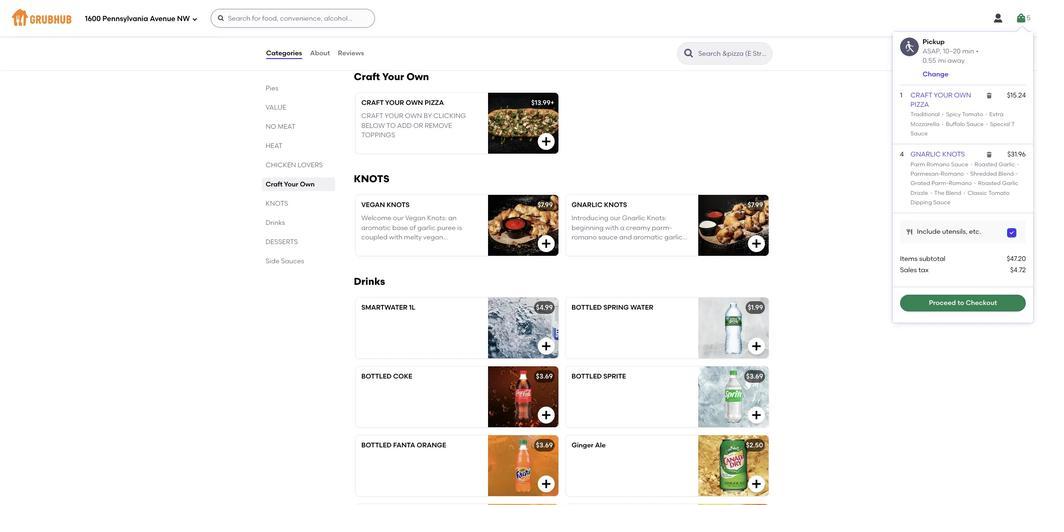 Task type: locate. For each thing, give the bounding box(es) containing it.
dirty bird image
[[488, 0, 558, 51]]

own up or
[[405, 112, 422, 120]]

4
[[900, 151, 904, 159]]

knots inside knots tab
[[266, 200, 288, 208]]

$2.50
[[746, 442, 763, 450]]

gnarlic
[[911, 151, 941, 159], [572, 201, 603, 209]]

ginger ale
[[572, 442, 606, 450]]

1 vertical spatial craft
[[266, 181, 283, 189]]

no meat tab
[[266, 122, 331, 132]]

1 vertical spatial roasted
[[978, 180, 1001, 187]]

your inside craft your own tab
[[284, 181, 298, 189]]

bottled left spring
[[572, 304, 602, 312]]

gnarlic knots
[[911, 151, 965, 159], [572, 201, 627, 209]]

1 vertical spatial tomato
[[989, 190, 1010, 196]]

0 vertical spatial romano
[[927, 161, 950, 168]]

blend down $31.96
[[998, 171, 1014, 177]]

parm-
[[932, 180, 949, 187]]

1 horizontal spatial craft your own
[[354, 71, 429, 83]]

$4.99
[[536, 304, 553, 312]]

1 vertical spatial your
[[284, 181, 298, 189]]

bottled left fanta in the bottom of the page
[[361, 442, 392, 450]]

craft down chicken
[[266, 181, 283, 189]]

$3.69 for bottled sprite
[[536, 373, 553, 381]]

0 horizontal spatial gnarlic
[[572, 201, 603, 209]]

0 vertical spatial own
[[407, 71, 429, 83]]

$3.69 for ginger ale
[[536, 442, 553, 450]]

1 vertical spatial garlic
[[1002, 180, 1019, 187]]

2 $7.99 from the left
[[748, 201, 763, 209]]

svg image for the gnarlic knots image
[[751, 238, 762, 250]]

search icon image
[[683, 48, 695, 59]]

smartwater
[[361, 304, 408, 312]]

chicken lovers
[[266, 161, 323, 169]]

own inside craft your own by clicking below to add or remove toppings
[[405, 112, 422, 120]]

sauce
[[967, 121, 984, 128], [911, 131, 928, 137], [951, 161, 968, 168], [933, 199, 951, 206]]

$7.99 for vegan knots
[[537, 201, 553, 209]]

roasted inside the parm romano sauce ∙ roasted garlic ∙ parmesan-romano ∙ shredded blend ∙ grated parm-romano
[[975, 161, 997, 168]]

romano down gnarlic knots link
[[927, 161, 950, 168]]

1 horizontal spatial pizza
[[911, 101, 929, 109]]

sauce for special t sauce
[[911, 131, 928, 137]]

vegan
[[361, 201, 385, 209]]

svg image for bottled coke image
[[541, 410, 552, 421]]

0 horizontal spatial gnarlic knots
[[572, 201, 627, 209]]

own inside craft your own tab
[[300, 181, 315, 189]]

0 horizontal spatial own
[[300, 181, 315, 189]]

bottled coke image
[[488, 367, 558, 428]]

your inside craft your own by clicking below to add or remove toppings
[[385, 112, 403, 120]]

meat
[[278, 123, 296, 131]]

desserts tab
[[266, 237, 331, 247]]

add
[[397, 122, 412, 130]]

desserts
[[266, 238, 298, 246]]

craft your own pizza up add
[[361, 99, 444, 107]]

sauce down the the
[[933, 199, 951, 206]]

svg image
[[992, 13, 1004, 24], [1015, 13, 1027, 24], [217, 15, 225, 22], [751, 33, 762, 45], [986, 151, 993, 159], [906, 229, 913, 236], [1009, 231, 1015, 236], [541, 238, 552, 250], [751, 410, 762, 421], [541, 479, 552, 490], [751, 479, 762, 490]]

ginger ale image
[[698, 436, 769, 497]]

tomato right classic
[[989, 190, 1010, 196]]

knots tab
[[266, 199, 331, 209]]

svg image
[[192, 16, 197, 22], [541, 33, 552, 45], [986, 92, 993, 99], [541, 136, 552, 147], [751, 238, 762, 250], [541, 341, 552, 352], [751, 341, 762, 352], [541, 410, 552, 421]]

0 horizontal spatial craft your own
[[266, 181, 315, 189]]

extra
[[989, 111, 1004, 118]]

1 horizontal spatial craft
[[354, 71, 380, 83]]

0 horizontal spatial your
[[284, 181, 298, 189]]

proceed to checkout
[[929, 299, 997, 307]]

drinks up "smartwater"
[[354, 276, 385, 288]]

$31.96
[[1008, 151, 1026, 159]]

sales
[[900, 267, 917, 275]]

pies tab
[[266, 84, 331, 93]]

craft your own pizza link
[[911, 91, 971, 109]]

sauce inside the parm romano sauce ∙ roasted garlic ∙ parmesan-romano ∙ shredded blend ∙ grated parm-romano
[[951, 161, 968, 168]]

side sauces tab
[[266, 257, 331, 267]]

sauce right buffalo
[[967, 121, 984, 128]]

sauces
[[281, 258, 304, 266]]

heat tab
[[266, 141, 331, 151]]

bottled
[[572, 304, 602, 312], [361, 373, 392, 381], [572, 373, 602, 381], [361, 442, 392, 450]]

mi
[[938, 57, 946, 65]]

grated
[[911, 180, 930, 187]]

$4.72
[[1010, 267, 1026, 275]]

ginger
[[572, 442, 594, 450]]

bottled left coke at the left
[[361, 373, 392, 381]]

1 vertical spatial gnarlic
[[572, 201, 603, 209]]

sauce inside classic tomato dipping sauce
[[933, 199, 951, 206]]

pies
[[266, 84, 278, 92]]

0 vertical spatial craft
[[354, 71, 380, 83]]

your
[[934, 91, 953, 99], [385, 99, 404, 107], [385, 112, 403, 120]]

∙ buffalo sauce
[[940, 121, 984, 128]]

0 vertical spatial gnarlic
[[911, 151, 941, 159]]

0 vertical spatial tomato
[[962, 111, 983, 118]]

craft your own pizza up traditional ∙ spicy tomato
[[911, 91, 971, 109]]

gnarlic knots image
[[698, 195, 769, 256]]

0 vertical spatial drinks
[[266, 219, 285, 227]]

drinks up desserts
[[266, 219, 285, 227]]

cbr image
[[698, 0, 769, 51]]

craft your own pizza image
[[488, 93, 558, 154]]

5
[[1027, 14, 1031, 22]]

0 horizontal spatial craft
[[266, 181, 283, 189]]

coke
[[393, 373, 412, 381]]

spicy
[[946, 111, 961, 118]]

craft down reviews button
[[354, 71, 380, 83]]

your inside craft your own pizza
[[934, 91, 953, 99]]

below
[[361, 122, 385, 130]]

1600
[[85, 14, 101, 23]]

tooltip
[[893, 26, 1033, 323]]

craft your own by clicking below to add or remove toppings
[[361, 112, 466, 139]]

0 horizontal spatial tomato
[[962, 111, 983, 118]]

tomato up ∙ buffalo sauce
[[962, 111, 983, 118]]

0 horizontal spatial $7.99
[[537, 201, 553, 209]]

1 vertical spatial craft your own
[[266, 181, 315, 189]]

romano
[[927, 161, 950, 168], [941, 171, 964, 177], [949, 180, 972, 187]]

own
[[407, 71, 429, 83], [300, 181, 315, 189]]

0 vertical spatial gnarlic knots
[[911, 151, 965, 159]]

1 vertical spatial drinks
[[354, 276, 385, 288]]

nw
[[177, 14, 190, 23]]

sauce inside special t sauce
[[911, 131, 928, 137]]

svg image inside main navigation navigation
[[192, 16, 197, 22]]

0 horizontal spatial blend
[[946, 190, 961, 196]]

own
[[954, 91, 971, 99], [406, 99, 423, 107], [405, 112, 422, 120]]

pizza up traditional
[[911, 101, 929, 109]]

vegan knots
[[361, 201, 410, 209]]

1 horizontal spatial gnarlic knots
[[911, 151, 965, 159]]

svg image for dirty bird image
[[541, 33, 552, 45]]

1 horizontal spatial drinks
[[354, 276, 385, 288]]

Search for food, convenience, alcohol... search field
[[211, 9, 375, 28]]

pizza inside craft your own pizza
[[911, 101, 929, 109]]

svg image inside 5 button
[[1015, 13, 1027, 24]]

0 vertical spatial roasted
[[975, 161, 997, 168]]

1 horizontal spatial $7.99
[[748, 201, 763, 209]]

roasted
[[975, 161, 997, 168], [978, 180, 1001, 187]]

proceed
[[929, 299, 956, 307]]

romano up classic tomato dipping sauce
[[949, 180, 972, 187]]

1 vertical spatial blend
[[946, 190, 961, 196]]

blend
[[998, 171, 1014, 177], [946, 190, 961, 196]]

clicking
[[433, 112, 466, 120]]

roasted up shredded
[[975, 161, 997, 168]]

parm romano sauce ∙ roasted garlic ∙ parmesan-romano ∙ shredded blend ∙ grated parm-romano
[[911, 161, 1020, 187]]

away
[[948, 57, 965, 65]]

sauce down gnarlic knots link
[[951, 161, 968, 168]]

sauce down mozzarella
[[911, 131, 928, 137]]

pizza up by
[[425, 99, 444, 107]]

roasted down shredded
[[978, 180, 1001, 187]]

pickup
[[923, 38, 945, 46]]

2 vertical spatial romano
[[949, 180, 972, 187]]

dipping
[[911, 199, 932, 206]]

bottled for bottled fanta orange
[[361, 442, 392, 450]]

1 horizontal spatial tomato
[[989, 190, 1010, 196]]

romano up parm-
[[941, 171, 964, 177]]

1 vertical spatial gnarlic knots
[[572, 201, 627, 209]]

craft
[[911, 91, 933, 99], [361, 99, 384, 107], [361, 112, 383, 120]]

1 horizontal spatial gnarlic
[[911, 151, 941, 159]]

vegan knots image
[[488, 195, 558, 256]]

bottled left sprite
[[572, 373, 602, 381]]

0 vertical spatial garlic
[[999, 161, 1015, 168]]

drinks tab
[[266, 218, 331, 228]]

ale
[[595, 442, 606, 450]]

tomato
[[962, 111, 983, 118], [989, 190, 1010, 196]]

sprite
[[603, 373, 626, 381]]

craft your own down chicken lovers
[[266, 181, 315, 189]]

1 horizontal spatial blend
[[998, 171, 1014, 177]]

1l
[[409, 304, 415, 312]]

0.55
[[923, 57, 936, 65]]

craft your own tab
[[266, 180, 331, 190]]

1 horizontal spatial your
[[382, 71, 404, 83]]

∙
[[941, 111, 945, 118], [983, 111, 989, 118], [941, 121, 945, 128], [984, 121, 990, 128], [970, 161, 973, 168], [1017, 161, 1020, 168], [965, 171, 969, 177], [1015, 171, 1019, 177], [972, 180, 978, 187], [930, 190, 933, 196], [961, 190, 968, 196]]

0 horizontal spatial drinks
[[266, 219, 285, 227]]

pizza
[[425, 99, 444, 107], [911, 101, 929, 109]]

0 horizontal spatial pizza
[[425, 99, 444, 107]]

craft your own inside tab
[[266, 181, 315, 189]]

tooltip containing pickup
[[893, 26, 1033, 323]]

1 vertical spatial own
[[300, 181, 315, 189]]

0 vertical spatial blend
[[998, 171, 1014, 177]]

craft your own down reviews button
[[354, 71, 429, 83]]

craft your own
[[354, 71, 429, 83], [266, 181, 315, 189]]

1 $7.99 from the left
[[537, 201, 553, 209]]

own down lovers
[[300, 181, 315, 189]]

lovers
[[298, 161, 323, 169]]

pennsylvania
[[102, 14, 148, 23]]

own up by
[[407, 71, 429, 83]]

0 horizontal spatial craft your own pizza
[[361, 99, 444, 107]]

own up spicy
[[954, 91, 971, 99]]

craft
[[354, 71, 380, 83], [266, 181, 283, 189]]

blend right the the
[[946, 190, 961, 196]]



Task type: describe. For each thing, give the bounding box(es) containing it.
to
[[386, 122, 396, 130]]

main navigation navigation
[[0, 0, 1038, 37]]

•
[[976, 47, 979, 55]]

asap,
[[923, 47, 941, 55]]

traditional ∙ spicy tomato
[[911, 111, 983, 118]]

chicken lovers tab
[[266, 161, 331, 170]]

or
[[413, 122, 423, 130]]

shredded
[[970, 171, 997, 177]]

0 vertical spatial craft your own
[[354, 71, 429, 83]]

garlic inside the parm romano sauce ∙ roasted garlic ∙ parmesan-romano ∙ shredded blend ∙ grated parm-romano
[[999, 161, 1015, 168]]

craft inside craft your own pizza
[[911, 91, 933, 99]]

$13.99 +
[[531, 99, 554, 107]]

pickup asap, 10–20 min • 0.55 mi away
[[923, 38, 979, 65]]

own inside craft your own pizza
[[954, 91, 971, 99]]

knots inside tooltip
[[942, 151, 965, 159]]

1600 pennsylvania avenue nw
[[85, 14, 190, 23]]

garlic inside "roasted garlic drizzle"
[[1002, 180, 1019, 187]]

special
[[990, 121, 1010, 128]]

own up craft your own by clicking below to add or remove toppings
[[406, 99, 423, 107]]

bottled for bottled sprite
[[572, 373, 602, 381]]

utensils,
[[942, 228, 968, 236]]

1 horizontal spatial craft your own pizza
[[911, 91, 971, 109]]

toppings
[[361, 131, 395, 139]]

about
[[310, 49, 330, 57]]

extra mozzarella
[[911, 111, 1004, 128]]

tomato inside classic tomato dipping sauce
[[989, 190, 1010, 196]]

no
[[266, 123, 276, 131]]

side
[[266, 258, 279, 266]]

svg image for craft your own pizza image
[[541, 136, 552, 147]]

chicken
[[266, 161, 296, 169]]

to
[[958, 299, 964, 307]]

traditional
[[911, 111, 940, 118]]

$47.20
[[1007, 255, 1026, 263]]

reviews button
[[337, 37, 365, 70]]

smartwater 1l
[[361, 304, 415, 312]]

subtotal
[[919, 255, 946, 263]]

proceed to checkout button
[[900, 295, 1026, 312]]

mozzarella
[[911, 121, 940, 128]]

tax
[[919, 267, 929, 275]]

include
[[917, 228, 941, 236]]

bottled spring water
[[572, 304, 653, 312]]

smartwater 1l image
[[488, 298, 558, 359]]

sauce for ∙ buffalo sauce
[[967, 121, 984, 128]]

value tab
[[266, 103, 331, 113]]

spring
[[603, 304, 629, 312]]

change
[[923, 70, 949, 78]]

categories button
[[266, 37, 303, 70]]

drinks inside tab
[[266, 219, 285, 227]]

$1.99
[[748, 304, 763, 312]]

items
[[900, 255, 918, 263]]

change button
[[923, 70, 949, 79]]

svg image for the bottled spring water image
[[751, 341, 762, 352]]

pickup icon image
[[900, 38, 919, 56]]

no meat
[[266, 123, 296, 131]]

parm
[[911, 161, 925, 168]]

bottled fanta orange image
[[488, 436, 558, 497]]

bottled for bottled coke
[[361, 373, 392, 381]]

by
[[424, 112, 432, 120]]

the
[[934, 190, 945, 196]]

1
[[900, 91, 903, 99]]

roasted inside "roasted garlic drizzle"
[[978, 180, 1001, 187]]

min
[[962, 47, 974, 55]]

orange
[[417, 442, 446, 450]]

roasted garlic drizzle
[[911, 180, 1019, 196]]

categories
[[266, 49, 302, 57]]

0 vertical spatial your
[[382, 71, 404, 83]]

special t sauce
[[911, 121, 1015, 137]]

$13.99
[[531, 99, 551, 107]]

$7.99 for gnarlic knots
[[748, 201, 763, 209]]

include utensils, etc.
[[917, 228, 981, 236]]

fanta
[[393, 442, 415, 450]]

bottled fanta orange
[[361, 442, 446, 450]]

bottled sprite image
[[698, 367, 769, 428]]

classic tomato dipping sauce
[[911, 190, 1010, 206]]

side sauces
[[266, 258, 304, 266]]

drizzle
[[911, 190, 928, 196]]

gnarlic knots inside tooltip
[[911, 151, 965, 159]]

bottled spring water image
[[698, 298, 769, 359]]

svg image for 'smartwater 1l' image
[[541, 341, 552, 352]]

items subtotal
[[900, 255, 946, 263]]

1 horizontal spatial own
[[407, 71, 429, 83]]

+
[[551, 99, 554, 107]]

avenue
[[150, 14, 175, 23]]

craft inside craft your own by clicking below to add or remove toppings
[[361, 112, 383, 120]]

∙ the blend
[[928, 190, 961, 196]]

water
[[630, 304, 653, 312]]

buffalo
[[946, 121, 965, 128]]

Search &pizza (E Street) search field
[[697, 49, 769, 58]]

parmesan-
[[911, 171, 941, 177]]

heat
[[266, 142, 283, 150]]

classic
[[968, 190, 987, 196]]

$15.24
[[1007, 91, 1026, 99]]

bottled coke
[[361, 373, 412, 381]]

blend inside the parm romano sauce ∙ roasted garlic ∙ parmesan-romano ∙ shredded blend ∙ grated parm-romano
[[998, 171, 1014, 177]]

value
[[266, 104, 286, 112]]

sales tax
[[900, 267, 929, 275]]

checkout
[[966, 299, 997, 307]]

craft inside tab
[[266, 181, 283, 189]]

etc.
[[969, 228, 981, 236]]

sauce for parm romano sauce ∙ roasted garlic ∙ parmesan-romano ∙ shredded blend ∙ grated parm-romano
[[951, 161, 968, 168]]

gnarlic knots link
[[911, 151, 965, 159]]

1 vertical spatial romano
[[941, 171, 964, 177]]

bottled for bottled spring water
[[572, 304, 602, 312]]

t
[[1012, 121, 1015, 128]]

bottled sprite
[[572, 373, 626, 381]]



Task type: vqa. For each thing, say whether or not it's contained in the screenshot.
the bottommost Craft
yes



